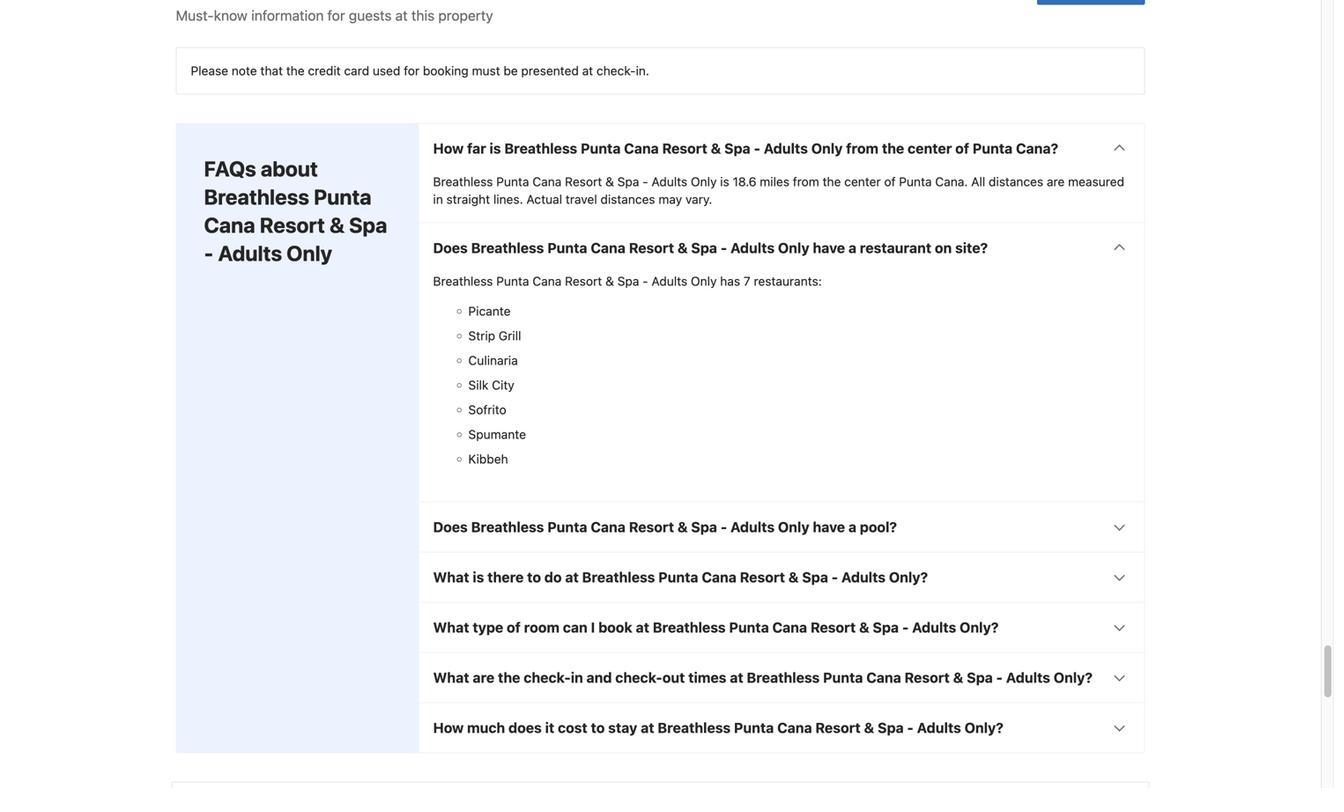 Task type: describe. For each thing, give the bounding box(es) containing it.
breathless down the what is there to do at breathless punta cana resort & spa - adults only?
[[653, 619, 726, 636]]

only? inside dropdown button
[[960, 619, 999, 636]]

breathless down lines.
[[471, 240, 544, 256]]

please note that the credit card used for booking must be presented at check-in.
[[191, 63, 649, 78]]

the inside "breathless punta cana resort & spa - adults only is 18.6 miles from the center of punta cana. all distances are measured in straight lines. actual travel distances may vary."
[[823, 174, 841, 189]]

cana inside how far is breathless punta cana resort & spa - adults only from the center of punta cana? 'dropdown button'
[[624, 140, 659, 157]]

what are the check-in and check-out times at breathless punta cana resort & spa - adults only?
[[433, 670, 1093, 686]]

must-know information for guests at this property
[[176, 7, 493, 24]]

has
[[720, 274, 740, 288]]

have for restaurant
[[813, 240, 845, 256]]

0 vertical spatial to
[[527, 569, 541, 586]]

& inside what type of room can i book at breathless punta cana resort & spa - adults only? dropdown button
[[859, 619, 869, 636]]

cana?
[[1016, 140, 1058, 157]]

credit
[[308, 63, 341, 78]]

does
[[508, 720, 542, 736]]

how far is breathless punta cana resort & spa - adults only from the center of punta cana? button
[[419, 124, 1144, 173]]

pool?
[[860, 519, 897, 536]]

far
[[467, 140, 486, 157]]

only inside dropdown button
[[778, 240, 809, 256]]

does breathless punta cana resort & spa - adults only have a pool?
[[433, 519, 897, 536]]

may
[[659, 192, 682, 206]]

& inside what is there to do at breathless punta cana resort & spa - adults only? dropdown button
[[788, 569, 799, 586]]

vary.
[[685, 192, 712, 206]]

city
[[492, 378, 514, 392]]

how far is breathless punta cana resort & spa - adults only from the center of punta cana?
[[433, 140, 1058, 157]]

of for cana?
[[955, 140, 969, 157]]

punta up lines.
[[496, 174, 529, 189]]

faqs about breathless punta cana resort & spa - adults only
[[204, 156, 387, 266]]

does for does breathless punta cana resort & spa - adults only have a pool?
[[433, 519, 468, 536]]

spa inside 'dropdown button'
[[724, 140, 750, 157]]

spumante
[[468, 427, 526, 442]]

can
[[563, 619, 587, 636]]

travel
[[566, 192, 597, 206]]

what for what are the check-in and check-out times at breathless punta cana resort & spa - adults only?
[[433, 670, 469, 686]]

of for cana.
[[884, 174, 896, 189]]

silk city
[[468, 378, 514, 392]]

resort inside "breathless punta cana resort & spa - adults only is 18.6 miles from the center of punta cana. all distances are measured in straight lines. actual travel distances may vary."
[[565, 174, 602, 189]]

information
[[251, 7, 324, 24]]

only inside "breathless punta cana resort & spa - adults only is 18.6 miles from the center of punta cana. all distances are measured in straight lines. actual travel distances may vary."
[[691, 174, 717, 189]]

- inside "breathless punta cana resort & spa - adults only is 18.6 miles from the center of punta cana. all distances are measured in straight lines. actual travel distances may vary."
[[643, 174, 648, 189]]

type
[[473, 619, 503, 636]]

check- right presented
[[597, 63, 636, 78]]

cana inside faqs about breathless punta cana resort & spa - adults only
[[204, 213, 255, 237]]

punta inside faqs about breathless punta cana resort & spa - adults only
[[314, 184, 371, 209]]

& inside does breathless punta cana resort & spa - adults only have a restaurant on site? dropdown button
[[677, 240, 688, 256]]

is inside "breathless punta cana resort & spa - adults only is 18.6 miles from the center of punta cana. all distances are measured in straight lines. actual travel distances may vary."
[[720, 174, 729, 189]]

a for pool?
[[848, 519, 856, 536]]

cana inside how much does it cost to stay at breathless punta cana resort & spa - adults only? dropdown button
[[777, 720, 812, 736]]

adults inside "breathless punta cana resort & spa - adults only is 18.6 miles from the center of punta cana. all distances are measured in straight lines. actual travel distances may vary."
[[652, 174, 687, 189]]

- inside 'dropdown button'
[[754, 140, 760, 157]]

lines.
[[493, 192, 523, 206]]

of inside what type of room can i book at breathless punta cana resort & spa - adults only? dropdown button
[[507, 619, 521, 636]]

punta left 'cana.' at the right top of the page
[[899, 174, 932, 189]]

all
[[971, 174, 985, 189]]

only inside faqs about breathless punta cana resort & spa - adults only
[[287, 241, 332, 266]]

in.
[[636, 63, 649, 78]]

punta up picante
[[496, 274, 529, 288]]

1 horizontal spatial to
[[591, 720, 605, 736]]

what is there to do at breathless punta cana resort & spa - adults only?
[[433, 569, 928, 586]]

& inside "does breathless punta cana resort & spa - adults only have a pool?" dropdown button
[[677, 519, 688, 536]]

at right times
[[730, 670, 743, 686]]

must-
[[176, 7, 214, 24]]

punta down travel
[[547, 240, 587, 256]]

breathless down times
[[658, 720, 731, 736]]

& inside faqs about breathless punta cana resort & spa - adults only
[[329, 213, 345, 237]]

& inside what are the check-in and check-out times at breathless punta cana resort & spa - adults only? dropdown button
[[953, 670, 963, 686]]

cana inside what are the check-in and check-out times at breathless punta cana resort & spa - adults only? dropdown button
[[866, 670, 901, 686]]

from for only
[[846, 140, 879, 157]]

please
[[191, 63, 228, 78]]

cana inside what is there to do at breathless punta cana resort & spa - adults only? dropdown button
[[702, 569, 737, 586]]

punta up travel
[[581, 140, 621, 157]]

breathless punta cana resort & spa - adults only is 18.6 miles from the center of punta cana. all distances are measured in straight lines. actual travel distances may vary.
[[433, 174, 1124, 206]]

that
[[260, 63, 283, 78]]

have for pool?
[[813, 519, 845, 536]]

how much does it cost to stay at breathless punta cana resort & spa - adults only?
[[433, 720, 1004, 736]]

culinaria
[[468, 353, 518, 368]]

stay
[[608, 720, 637, 736]]

at right do
[[565, 569, 579, 586]]

this
[[411, 7, 435, 24]]

and
[[586, 670, 612, 686]]

presented
[[521, 63, 579, 78]]

times
[[688, 670, 726, 686]]

card
[[344, 63, 369, 78]]

- inside faqs about breathless punta cana resort & spa - adults only
[[204, 241, 214, 266]]

center for cana.
[[844, 174, 881, 189]]

check- up it
[[524, 670, 571, 686]]

how for how far is breathless punta cana resort & spa - adults only from the center of punta cana?
[[433, 140, 464, 157]]

accordion control element
[[418, 123, 1145, 754]]

punta down what type of room can i book at breathless punta cana resort & spa - adults only? dropdown button
[[823, 670, 863, 686]]

resort inside faqs about breathless punta cana resort & spa - adults only
[[260, 213, 325, 237]]

in inside "breathless punta cana resort & spa - adults only is 18.6 miles from the center of punta cana. all distances are measured in straight lines. actual travel distances may vary."
[[433, 192, 443, 206]]

restaurants:
[[754, 274, 822, 288]]

on
[[935, 240, 952, 256]]

& inside how far is breathless punta cana resort & spa - adults only from the center of punta cana? 'dropdown button'
[[711, 140, 721, 157]]

at inside dropdown button
[[636, 619, 649, 636]]

restaurant
[[860, 240, 931, 256]]



Task type: vqa. For each thing, say whether or not it's contained in the screenshot.
the a inside the the Package discounts Save more when you book a holiday package
no



Task type: locate. For each thing, give the bounding box(es) containing it.
how left far
[[433, 140, 464, 157]]

strip
[[468, 329, 495, 343]]

of left 'cana.' at the right top of the page
[[884, 174, 896, 189]]

center
[[908, 140, 952, 157], [844, 174, 881, 189]]

0 horizontal spatial to
[[527, 569, 541, 586]]

adults inside 'dropdown button'
[[764, 140, 808, 157]]

breathless down faqs
[[204, 184, 309, 209]]

cana inside does breathless punta cana resort & spa - adults only have a restaurant on site? dropdown button
[[591, 240, 626, 256]]

punta down what are the check-in and check-out times at breathless punta cana resort & spa - adults only?
[[734, 720, 774, 736]]

how
[[433, 140, 464, 157], [433, 720, 464, 736]]

the
[[286, 63, 305, 78], [882, 140, 904, 157], [823, 174, 841, 189], [498, 670, 520, 686]]

have
[[813, 240, 845, 256], [813, 519, 845, 536]]

in
[[433, 192, 443, 206], [571, 670, 583, 686]]

1 horizontal spatial distances
[[989, 174, 1043, 189]]

are down cana?
[[1047, 174, 1065, 189]]

does inside dropdown button
[[433, 519, 468, 536]]

spa inside faqs about breathless punta cana resort & spa - adults only
[[349, 213, 387, 237]]

is left 18.6
[[720, 174, 729, 189]]

adults inside faqs about breathless punta cana resort & spa - adults only
[[218, 241, 282, 266]]

for left guests
[[327, 7, 345, 24]]

for
[[327, 7, 345, 24], [404, 63, 420, 78]]

distances right the 'all' on the right top of the page
[[989, 174, 1043, 189]]

1 a from the top
[[848, 240, 856, 256]]

1 vertical spatial are
[[473, 670, 495, 686]]

what inside what is there to do at breathless punta cana resort & spa - adults only? dropdown button
[[433, 569, 469, 586]]

breathless punta cana resort & spa - adults only has 7 restaurants:
[[433, 274, 822, 288]]

a
[[848, 240, 856, 256], [848, 519, 856, 536]]

much
[[467, 720, 505, 736]]

what for what is there to do at breathless punta cana resort & spa - adults only?
[[433, 569, 469, 586]]

1 does from the top
[[433, 240, 468, 256]]

what
[[433, 569, 469, 586], [433, 619, 469, 636], [433, 670, 469, 686]]

adults
[[764, 140, 808, 157], [652, 174, 687, 189], [730, 240, 775, 256], [218, 241, 282, 266], [652, 274, 687, 288], [730, 519, 775, 536], [841, 569, 886, 586], [912, 619, 956, 636], [1006, 670, 1050, 686], [917, 720, 961, 736]]

center inside "breathless punta cana resort & spa - adults only is 18.6 miles from the center of punta cana. all distances are measured in straight lines. actual travel distances may vary."
[[844, 174, 881, 189]]

there
[[487, 569, 524, 586]]

2 horizontal spatial of
[[955, 140, 969, 157]]

center up restaurant
[[844, 174, 881, 189]]

only
[[811, 140, 843, 157], [691, 174, 717, 189], [778, 240, 809, 256], [287, 241, 332, 266], [691, 274, 717, 288], [778, 519, 809, 536]]

strip grill
[[468, 329, 521, 343]]

what for what type of room can i book at breathless punta cana resort & spa - adults only?
[[433, 619, 469, 636]]

out
[[662, 670, 685, 686]]

2 horizontal spatial is
[[720, 174, 729, 189]]

0 horizontal spatial from
[[793, 174, 819, 189]]

&
[[711, 140, 721, 157], [605, 174, 614, 189], [329, 213, 345, 237], [677, 240, 688, 256], [605, 274, 614, 288], [677, 519, 688, 536], [788, 569, 799, 586], [859, 619, 869, 636], [953, 670, 963, 686], [864, 720, 874, 736]]

punta up what are the check-in and check-out times at breathless punta cana resort & spa - adults only?
[[729, 619, 769, 636]]

property
[[438, 7, 493, 24]]

punta up do
[[547, 519, 587, 536]]

does breathless punta cana resort & spa - adults only have a restaurant on site? button
[[419, 223, 1144, 273]]

1 horizontal spatial from
[[846, 140, 879, 157]]

0 vertical spatial is
[[490, 140, 501, 157]]

a left the pool?
[[848, 519, 856, 536]]

cana
[[624, 140, 659, 157], [532, 174, 562, 189], [204, 213, 255, 237], [591, 240, 626, 256], [532, 274, 562, 288], [591, 519, 626, 536], [702, 569, 737, 586], [772, 619, 807, 636], [866, 670, 901, 686], [777, 720, 812, 736]]

it
[[545, 720, 554, 736]]

1 vertical spatial how
[[433, 720, 464, 736]]

0 horizontal spatial for
[[327, 7, 345, 24]]

used
[[373, 63, 400, 78]]

resort inside 'dropdown button'
[[662, 140, 707, 157]]

faqs
[[204, 156, 256, 181]]

have inside dropdown button
[[813, 519, 845, 536]]

what left type
[[433, 619, 469, 636]]

room
[[524, 619, 559, 636]]

at right book
[[636, 619, 649, 636]]

kibbeh
[[468, 452, 508, 466]]

1 horizontal spatial for
[[404, 63, 420, 78]]

have up restaurants:
[[813, 240, 845, 256]]

for right used at the left
[[404, 63, 420, 78]]

punta up the 'all' on the right top of the page
[[973, 140, 1013, 157]]

breathless up how much does it cost to stay at breathless punta cana resort & spa - adults only? dropdown button
[[747, 670, 820, 686]]

are up much
[[473, 670, 495, 686]]

2 vertical spatial is
[[473, 569, 484, 586]]

1 horizontal spatial center
[[908, 140, 952, 157]]

1 vertical spatial is
[[720, 174, 729, 189]]

breathless inside "breathless punta cana resort & spa - adults only is 18.6 miles from the center of punta cana. all distances are measured in straight lines. actual travel distances may vary."
[[433, 174, 493, 189]]

must
[[472, 63, 500, 78]]

at
[[395, 7, 408, 24], [582, 63, 593, 78], [565, 569, 579, 586], [636, 619, 649, 636], [730, 670, 743, 686], [641, 720, 654, 736]]

center inside 'dropdown button'
[[908, 140, 952, 157]]

guests
[[349, 7, 392, 24]]

sofrito
[[468, 403, 506, 417]]

cana inside what type of room can i book at breathless punta cana resort & spa - adults only? dropdown button
[[772, 619, 807, 636]]

what inside what type of room can i book at breathless punta cana resort & spa - adults only? dropdown button
[[433, 619, 469, 636]]

booking
[[423, 63, 469, 78]]

0 vertical spatial have
[[813, 240, 845, 256]]

breathless up the 'there'
[[471, 519, 544, 536]]

measured
[[1068, 174, 1124, 189]]

of right type
[[507, 619, 521, 636]]

0 vertical spatial distances
[[989, 174, 1043, 189]]

be
[[503, 63, 518, 78]]

does breathless punta cana resort & spa - adults only have a restaurant on site?
[[433, 240, 988, 256]]

0 vertical spatial a
[[848, 240, 856, 256]]

7
[[744, 274, 750, 288]]

only down about
[[287, 241, 332, 266]]

only inside 'dropdown button'
[[811, 140, 843, 157]]

how for how much does it cost to stay at breathless punta cana resort & spa - adults only?
[[433, 720, 464, 736]]

a inside "does breathless punta cana resort & spa - adults only have a pool?" dropdown button
[[848, 519, 856, 536]]

at right stay
[[641, 720, 654, 736]]

breathless up straight
[[433, 174, 493, 189]]

is
[[490, 140, 501, 157], [720, 174, 729, 189], [473, 569, 484, 586]]

are inside dropdown button
[[473, 670, 495, 686]]

breathless
[[504, 140, 577, 157], [433, 174, 493, 189], [204, 184, 309, 209], [471, 240, 544, 256], [433, 274, 493, 288], [471, 519, 544, 536], [582, 569, 655, 586], [653, 619, 726, 636], [747, 670, 820, 686], [658, 720, 731, 736]]

miles
[[760, 174, 789, 189]]

1 vertical spatial have
[[813, 519, 845, 536]]

have inside dropdown button
[[813, 240, 845, 256]]

0 horizontal spatial of
[[507, 619, 521, 636]]

in left and
[[571, 670, 583, 686]]

the inside dropdown button
[[498, 670, 520, 686]]

1 vertical spatial center
[[844, 174, 881, 189]]

1 have from the top
[[813, 240, 845, 256]]

& inside "breathless punta cana resort & spa - adults only is 18.6 miles from the center of punta cana. all distances are measured in straight lines. actual travel distances may vary."
[[605, 174, 614, 189]]

punta
[[581, 140, 621, 157], [973, 140, 1013, 157], [496, 174, 529, 189], [899, 174, 932, 189], [314, 184, 371, 209], [547, 240, 587, 256], [496, 274, 529, 288], [547, 519, 587, 536], [658, 569, 698, 586], [729, 619, 769, 636], [823, 670, 863, 686], [734, 720, 774, 736]]

to left stay
[[591, 720, 605, 736]]

1 vertical spatial does
[[433, 519, 468, 536]]

actual
[[526, 192, 562, 206]]

1 vertical spatial distances
[[600, 192, 655, 206]]

how left much
[[433, 720, 464, 736]]

0 horizontal spatial center
[[844, 174, 881, 189]]

1 horizontal spatial is
[[490, 140, 501, 157]]

of up 'cana.' at the right top of the page
[[955, 140, 969, 157]]

0 vertical spatial in
[[433, 192, 443, 206]]

from inside 'dropdown button'
[[846, 140, 879, 157]]

2 does from the top
[[433, 519, 468, 536]]

is right far
[[490, 140, 501, 157]]

1 what from the top
[[433, 569, 469, 586]]

is inside what is there to do at breathless punta cana resort & spa - adults only? dropdown button
[[473, 569, 484, 586]]

how much does it cost to stay at breathless punta cana resort & spa - adults only? button
[[419, 703, 1144, 753]]

does breathless punta cana resort & spa - adults only have a pool? button
[[419, 503, 1144, 552]]

only inside dropdown button
[[778, 519, 809, 536]]

0 vertical spatial what
[[433, 569, 469, 586]]

0 vertical spatial how
[[433, 140, 464, 157]]

0 vertical spatial from
[[846, 140, 879, 157]]

is left the 'there'
[[473, 569, 484, 586]]

18.6
[[733, 174, 756, 189]]

what type of room can i book at breathless punta cana resort & spa - adults only?
[[433, 619, 999, 636]]

of inside "breathless punta cana resort & spa - adults only is 18.6 miles from the center of punta cana. all distances are measured in straight lines. actual travel distances may vary."
[[884, 174, 896, 189]]

what is there to do at breathless punta cana resort & spa - adults only? button
[[419, 553, 1144, 602]]

0 horizontal spatial distances
[[600, 192, 655, 206]]

2 a from the top
[[848, 519, 856, 536]]

0 vertical spatial for
[[327, 7, 345, 24]]

0 horizontal spatial is
[[473, 569, 484, 586]]

breathless up book
[[582, 569, 655, 586]]

check- right and
[[615, 670, 662, 686]]

1 vertical spatial for
[[404, 63, 420, 78]]

of
[[955, 140, 969, 157], [884, 174, 896, 189], [507, 619, 521, 636]]

& inside how much does it cost to stay at breathless punta cana resort & spa - adults only? dropdown button
[[864, 720, 874, 736]]

from for miles
[[793, 174, 819, 189]]

spa inside "breathless punta cana resort & spa - adults only is 18.6 miles from the center of punta cana. all distances are measured in straight lines. actual travel distances may vary."
[[617, 174, 639, 189]]

silk
[[468, 378, 489, 392]]

breathless inside faqs about breathless punta cana resort & spa - adults only
[[204, 184, 309, 209]]

in left straight
[[433, 192, 443, 206]]

is inside how far is breathless punta cana resort & spa - adults only from the center of punta cana? 'dropdown button'
[[490, 140, 501, 157]]

what left the 'there'
[[433, 569, 469, 586]]

at right presented
[[582, 63, 593, 78]]

2 how from the top
[[433, 720, 464, 736]]

2 vertical spatial what
[[433, 670, 469, 686]]

1 vertical spatial to
[[591, 720, 605, 736]]

breathless up picante
[[433, 274, 493, 288]]

1 vertical spatial what
[[433, 619, 469, 636]]

1 vertical spatial a
[[848, 519, 856, 536]]

the inside 'dropdown button'
[[882, 140, 904, 157]]

know
[[214, 7, 248, 24]]

a inside does breathless punta cana resort & spa - adults only have a restaurant on site? dropdown button
[[848, 240, 856, 256]]

only up restaurants:
[[778, 240, 809, 256]]

cana inside "breathless punta cana resort & spa - adults only is 18.6 miles from the center of punta cana. all distances are measured in straight lines. actual travel distances may vary."
[[532, 174, 562, 189]]

cana inside "does breathless punta cana resort & spa - adults only have a pool?" dropdown button
[[591, 519, 626, 536]]

how inside dropdown button
[[433, 720, 464, 736]]

0 vertical spatial of
[[955, 140, 969, 157]]

1 vertical spatial in
[[571, 670, 583, 686]]

punta down does breathless punta cana resort & spa - adults only have a pool? at the bottom
[[658, 569, 698, 586]]

how inside 'dropdown button'
[[433, 140, 464, 157]]

does for does breathless punta cana resort & spa - adults only have a restaurant on site?
[[433, 240, 468, 256]]

spa
[[724, 140, 750, 157], [617, 174, 639, 189], [349, 213, 387, 237], [691, 240, 717, 256], [617, 274, 639, 288], [691, 519, 717, 536], [802, 569, 828, 586], [873, 619, 899, 636], [967, 670, 993, 686], [878, 720, 904, 736]]

cost
[[558, 720, 587, 736]]

0 horizontal spatial in
[[433, 192, 443, 206]]

have left the pool?
[[813, 519, 845, 536]]

picante
[[468, 304, 511, 318]]

what type of room can i book at breathless punta cana resort & spa - adults only? button
[[419, 603, 1144, 652]]

0 vertical spatial center
[[908, 140, 952, 157]]

what up much
[[433, 670, 469, 686]]

breathless up 'actual' on the top left of page
[[504, 140, 577, 157]]

0 vertical spatial does
[[433, 240, 468, 256]]

2 vertical spatial of
[[507, 619, 521, 636]]

a left restaurant
[[848, 240, 856, 256]]

book
[[598, 619, 632, 636]]

at left this
[[395, 7, 408, 24]]

punta down about
[[314, 184, 371, 209]]

-
[[754, 140, 760, 157], [643, 174, 648, 189], [721, 240, 727, 256], [204, 241, 214, 266], [643, 274, 648, 288], [721, 519, 727, 536], [832, 569, 838, 586], [902, 619, 909, 636], [996, 670, 1003, 686], [907, 720, 914, 736]]

do
[[544, 569, 562, 586]]

cana.
[[935, 174, 968, 189]]

1 vertical spatial from
[[793, 174, 819, 189]]

1 horizontal spatial in
[[571, 670, 583, 686]]

only up vary.
[[691, 174, 717, 189]]

a for restaurant
[[848, 240, 856, 256]]

0 vertical spatial are
[[1047, 174, 1065, 189]]

3 what from the top
[[433, 670, 469, 686]]

2 have from the top
[[813, 519, 845, 536]]

to
[[527, 569, 541, 586], [591, 720, 605, 736]]

note
[[232, 63, 257, 78]]

are
[[1047, 174, 1065, 189], [473, 670, 495, 686]]

straight
[[446, 192, 490, 206]]

from
[[846, 140, 879, 157], [793, 174, 819, 189]]

center up 'cana.' at the right top of the page
[[908, 140, 952, 157]]

what are the check-in and check-out times at breathless punta cana resort & spa - adults only? button
[[419, 653, 1144, 703]]

i
[[591, 619, 595, 636]]

1 vertical spatial of
[[884, 174, 896, 189]]

1 horizontal spatial of
[[884, 174, 896, 189]]

grill
[[499, 329, 521, 343]]

breathless inside 'dropdown button'
[[504, 140, 577, 157]]

only up "breathless punta cana resort & spa - adults only is 18.6 miles from the center of punta cana. all distances are measured in straight lines. actual travel distances may vary."
[[811, 140, 843, 157]]

what inside what are the check-in and check-out times at breathless punta cana resort & spa - adults only? dropdown button
[[433, 670, 469, 686]]

about
[[261, 156, 318, 181]]

only?
[[889, 569, 928, 586], [960, 619, 999, 636], [1054, 670, 1093, 686], [965, 720, 1004, 736]]

1 horizontal spatial are
[[1047, 174, 1065, 189]]

center for cana?
[[908, 140, 952, 157]]

only up what is there to do at breathless punta cana resort & spa - adults only? dropdown button
[[778, 519, 809, 536]]

distances left may
[[600, 192, 655, 206]]

0 horizontal spatial are
[[473, 670, 495, 686]]

site?
[[955, 240, 988, 256]]

does inside dropdown button
[[433, 240, 468, 256]]

2 what from the top
[[433, 619, 469, 636]]

in inside dropdown button
[[571, 670, 583, 686]]

of inside how far is breathless punta cana resort & spa - adults only from the center of punta cana? 'dropdown button'
[[955, 140, 969, 157]]

are inside "breathless punta cana resort & spa - adults only is 18.6 miles from the center of punta cana. all distances are measured in straight lines. actual travel distances may vary."
[[1047, 174, 1065, 189]]

from inside "breathless punta cana resort & spa - adults only is 18.6 miles from the center of punta cana. all distances are measured in straight lines. actual travel distances may vary."
[[793, 174, 819, 189]]

1 how from the top
[[433, 140, 464, 157]]

only left has
[[691, 274, 717, 288]]

to left do
[[527, 569, 541, 586]]



